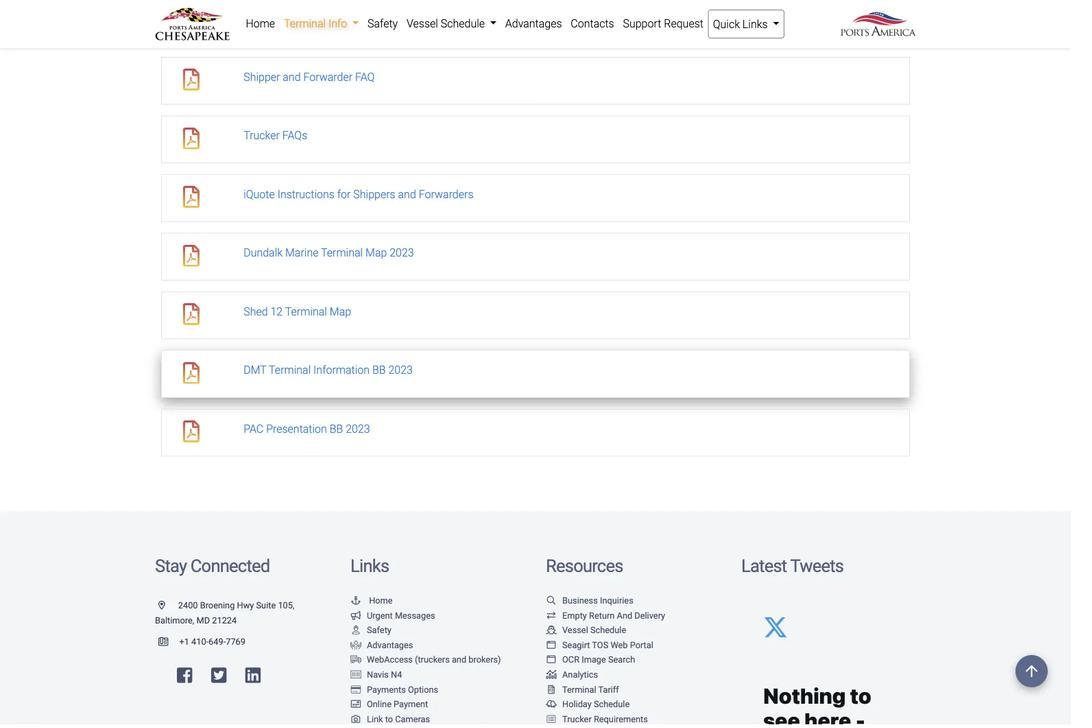 Task type: vqa. For each thing, say whether or not it's contained in the screenshot.
The Pm
no



Task type: describe. For each thing, give the bounding box(es) containing it.
pac presentation bb 2023 link
[[244, 422, 370, 435]]

1 horizontal spatial home
[[369, 596, 393, 606]]

resources link
[[462, 0, 535, 28]]

gate hours
[[282, 8, 337, 21]]

forwarder
[[304, 70, 353, 83]]

safety link for urgent messages link
[[351, 625, 392, 635]]

online payment link
[[351, 699, 428, 710]]

shipper and forwarder faq link
[[244, 70, 375, 83]]

terminal tariff link
[[546, 684, 619, 695]]

analytics image
[[546, 670, 557, 679]]

faqs
[[283, 129, 308, 142]]

phone office image
[[159, 638, 179, 646]]

105,
[[278, 600, 295, 611]]

1 horizontal spatial vessel schedule link
[[546, 625, 627, 635]]

home inside home link
[[246, 17, 275, 30]]

analytics
[[563, 670, 598, 680]]

support
[[623, 17, 662, 30]]

1 horizontal spatial vessel schedule
[[563, 625, 627, 635]]

dundalk marine terminal map 2023
[[244, 246, 414, 259]]

schedule for 'bells' image
[[594, 699, 630, 710]]

shippers
[[354, 188, 396, 201]]

delivery
[[635, 610, 666, 621]]

navis
[[367, 670, 389, 680]]

iquote instructions for shippers and forwarders
[[244, 188, 474, 201]]

0 vertical spatial bb
[[373, 364, 386, 377]]

stay connected
[[155, 556, 270, 576]]

2023 for dmt terminal information bb 2023
[[389, 364, 413, 377]]

inquiries
[[600, 596, 634, 606]]

empty
[[563, 610, 587, 621]]

21224
[[212, 615, 237, 625]]

contacts
[[571, 17, 615, 30]]

list alt image
[[546, 715, 557, 724]]

file invoice image
[[546, 685, 557, 694]]

home link for terminal info link
[[242, 10, 280, 37]]

stay
[[155, 556, 187, 576]]

+1
[[179, 637, 189, 647]]

payments options link
[[351, 684, 439, 695]]

info
[[329, 17, 347, 30]]

online payment
[[367, 699, 428, 710]]

dundalk marine terminal map 2023 link
[[244, 246, 414, 259]]

0 vertical spatial advantages
[[506, 17, 562, 30]]

brokers)
[[469, 655, 501, 665]]

support request
[[623, 17, 704, 30]]

hwy
[[237, 600, 254, 611]]

support request link
[[619, 10, 708, 37]]

browser image
[[546, 655, 557, 664]]

tariff
[[599, 684, 619, 695]]

business inquiries
[[563, 596, 634, 606]]

quick
[[713, 17, 740, 31]]

hours
[[308, 8, 337, 21]]

credit card image
[[351, 685, 362, 694]]

map for dundalk marine terminal map 2023
[[366, 246, 387, 259]]

649-
[[209, 637, 226, 647]]

portal
[[630, 640, 654, 650]]

options
[[408, 684, 439, 695]]

terminal tariff
[[563, 684, 619, 695]]

webaccess (truckers and brokers)
[[367, 655, 501, 665]]

seagirt
[[563, 640, 590, 650]]

holiday schedule link
[[546, 699, 630, 710]]

exchange image
[[546, 611, 557, 620]]

7769
[[226, 637, 246, 647]]

facility details
[[178, 8, 247, 21]]

faq
[[355, 70, 375, 83]]

410-
[[191, 637, 209, 647]]

requirements
[[594, 714, 648, 724]]

tab list containing facility details
[[161, 0, 917, 35]]

2400
[[178, 600, 198, 611]]

shipper and forwarder faq
[[244, 70, 375, 83]]

payment
[[394, 699, 428, 710]]

browser image
[[546, 641, 557, 649]]

map for shed 12 terminal map
[[330, 305, 351, 318]]

safety link for terminal info link
[[363, 10, 403, 37]]

business inquiries link
[[546, 596, 634, 606]]

payments
[[367, 684, 406, 695]]

0 horizontal spatial resources
[[473, 8, 524, 21]]

webaccess (truckers and brokers) link
[[351, 655, 501, 665]]

urgent
[[367, 610, 393, 621]]

1 horizontal spatial advantages link
[[501, 10, 567, 37]]

terminal map
[[372, 8, 438, 21]]

to
[[385, 714, 393, 724]]

0 horizontal spatial advantages link
[[351, 640, 413, 650]]

broening
[[200, 600, 235, 611]]

bullhorn image
[[351, 611, 362, 620]]

ocr image search
[[563, 655, 636, 665]]

details
[[214, 8, 247, 21]]

vessel inside "link"
[[407, 17, 438, 30]]

+1 410-649-7769 link
[[155, 637, 246, 647]]

ocr image search link
[[546, 655, 636, 665]]

ship image
[[546, 626, 557, 635]]

1 horizontal spatial links
[[743, 17, 768, 31]]

trucker faqs link
[[244, 129, 308, 142]]

analytics link
[[546, 670, 598, 680]]

tab panel containing shipper and forwarder faq
[[161, 57, 911, 457]]

camera image
[[351, 715, 362, 724]]

webaccess
[[367, 655, 413, 665]]

map marker alt image
[[159, 601, 176, 610]]

trucker for trucker requirements
[[563, 714, 592, 724]]

2 vertical spatial 2023
[[346, 422, 370, 435]]



Task type: locate. For each thing, give the bounding box(es) containing it.
and
[[617, 610, 633, 621]]

credit card front image
[[351, 700, 362, 709]]

1 vertical spatial 2023
[[389, 364, 413, 377]]

2 horizontal spatial and
[[452, 655, 467, 665]]

pac
[[244, 422, 264, 435]]

1 vertical spatial links
[[351, 556, 389, 576]]

latest
[[742, 556, 787, 576]]

1 vertical spatial resources
[[546, 556, 624, 576]]

empty return and delivery
[[563, 610, 666, 621]]

facility details link
[[167, 0, 258, 28]]

0 vertical spatial advantages link
[[501, 10, 567, 37]]

contacts link
[[567, 10, 619, 37]]

1 vertical spatial schedule
[[591, 625, 627, 635]]

2 vertical spatial schedule
[[594, 699, 630, 710]]

0 horizontal spatial trucker
[[244, 129, 280, 142]]

1 vertical spatial bb
[[330, 422, 343, 435]]

links right quick
[[743, 17, 768, 31]]

quick links link
[[708, 10, 785, 38]]

facility
[[178, 8, 212, 21]]

go to top image
[[1016, 655, 1049, 688]]

twitter square image
[[211, 666, 227, 684]]

safety down the urgent
[[367, 625, 392, 635]]

latest tweets
[[742, 556, 844, 576]]

1 vertical spatial vessel schedule link
[[546, 625, 627, 635]]

1 vertical spatial home link
[[351, 596, 393, 606]]

1 horizontal spatial home link
[[351, 596, 393, 606]]

0 horizontal spatial map
[[330, 305, 351, 318]]

schedule up seagirt tos web portal at the right bottom
[[591, 625, 627, 635]]

1 horizontal spatial resources
[[546, 556, 624, 576]]

seagirt tos web portal link
[[546, 640, 654, 650]]

search image
[[546, 596, 557, 605]]

1 vertical spatial advantages
[[367, 640, 413, 650]]

schedule for ship image
[[591, 625, 627, 635]]

link
[[367, 714, 383, 724]]

12
[[271, 305, 283, 318]]

suite
[[256, 600, 276, 611]]

1 vertical spatial vessel
[[563, 625, 589, 635]]

payments options
[[367, 684, 439, 695]]

trucker faqs
[[244, 129, 308, 142]]

link to cameras
[[367, 714, 430, 724]]

home link left gate
[[242, 10, 280, 37]]

1 horizontal spatial vessel
[[563, 625, 589, 635]]

0 horizontal spatial home
[[246, 17, 275, 30]]

seagirt tos web portal
[[563, 640, 654, 650]]

links
[[743, 17, 768, 31], [351, 556, 389, 576]]

dmt
[[244, 364, 267, 377]]

1 vertical spatial safety link
[[351, 625, 392, 635]]

0 vertical spatial home
[[246, 17, 275, 30]]

2023 right information
[[389, 364, 413, 377]]

0 horizontal spatial advantages
[[367, 640, 413, 650]]

and right shippers
[[398, 188, 416, 201]]

pac presentation bb 2023
[[244, 422, 370, 435]]

iquote
[[244, 188, 275, 201]]

schedule
[[441, 17, 485, 30], [591, 625, 627, 635], [594, 699, 630, 710]]

linkedin image
[[246, 666, 261, 684]]

schedule right 'terminal map' on the left
[[441, 17, 485, 30]]

0 vertical spatial 2023
[[390, 246, 414, 259]]

messages
[[395, 610, 435, 621]]

0 vertical spatial trucker
[[244, 129, 280, 142]]

information
[[314, 364, 370, 377]]

1 horizontal spatial map
[[366, 246, 387, 259]]

advantages link left contacts
[[501, 10, 567, 37]]

tab list
[[161, 0, 917, 35]]

1 vertical spatial advantages link
[[351, 640, 413, 650]]

0 vertical spatial safety link
[[363, 10, 403, 37]]

1 vertical spatial vessel schedule
[[563, 625, 627, 635]]

request
[[664, 17, 704, 30]]

0 horizontal spatial vessel schedule link
[[403, 10, 501, 37]]

quick links
[[713, 17, 771, 31]]

home link up the urgent
[[351, 596, 393, 606]]

2 vertical spatial map
[[330, 305, 351, 318]]

1 vertical spatial and
[[398, 188, 416, 201]]

0 vertical spatial home link
[[242, 10, 280, 37]]

home link for urgent messages link
[[351, 596, 393, 606]]

0 vertical spatial and
[[283, 70, 301, 83]]

online
[[367, 699, 392, 710]]

dmt terminal information bb 2023
[[244, 364, 413, 377]]

web
[[611, 640, 628, 650]]

home up the urgent
[[369, 596, 393, 606]]

empty return and delivery link
[[546, 610, 666, 621]]

trucker requirements link
[[546, 714, 648, 724]]

tweets
[[791, 556, 844, 576]]

0 vertical spatial vessel
[[407, 17, 438, 30]]

0 vertical spatial vessel schedule link
[[403, 10, 501, 37]]

hand receiving image
[[351, 641, 362, 649]]

shipper
[[244, 70, 280, 83]]

vessel schedule link
[[403, 10, 501, 37], [546, 625, 627, 635]]

1 horizontal spatial bb
[[373, 364, 386, 377]]

trucker requirements
[[563, 714, 648, 724]]

0 vertical spatial safety
[[368, 17, 398, 30]]

trucker for trucker faqs
[[244, 129, 280, 142]]

0 vertical spatial map
[[417, 8, 438, 21]]

urgent messages
[[367, 610, 435, 621]]

safety right info
[[368, 17, 398, 30]]

bells image
[[546, 700, 557, 709]]

0 horizontal spatial links
[[351, 556, 389, 576]]

1 vertical spatial map
[[366, 246, 387, 259]]

0 horizontal spatial vessel schedule
[[407, 17, 488, 30]]

navis n4
[[367, 670, 402, 680]]

home left gate
[[246, 17, 275, 30]]

truck container image
[[351, 655, 362, 664]]

vessel schedule
[[407, 17, 488, 30], [563, 625, 627, 635]]

return
[[590, 610, 615, 621]]

dmt terminal information bb 2023 link
[[244, 364, 413, 377]]

vessel
[[407, 17, 438, 30], [563, 625, 589, 635]]

trucker left faqs
[[244, 129, 280, 142]]

connected
[[191, 556, 270, 576]]

shed 12 terminal map link
[[244, 305, 351, 318]]

1 horizontal spatial trucker
[[563, 714, 592, 724]]

holiday schedule
[[563, 699, 630, 710]]

business
[[563, 596, 598, 606]]

2 horizontal spatial map
[[417, 8, 438, 21]]

home link
[[242, 10, 280, 37], [351, 596, 393, 606]]

0 horizontal spatial and
[[283, 70, 301, 83]]

1 horizontal spatial and
[[398, 188, 416, 201]]

0 horizontal spatial vessel
[[407, 17, 438, 30]]

0 vertical spatial resources
[[473, 8, 524, 21]]

facebook square image
[[177, 666, 192, 684]]

1 vertical spatial home
[[369, 596, 393, 606]]

and left brokers) on the left
[[452, 655, 467, 665]]

safety link down the urgent
[[351, 625, 392, 635]]

tab panel
[[161, 57, 911, 457]]

0 horizontal spatial home link
[[242, 10, 280, 37]]

baltimore,
[[155, 615, 194, 625]]

1 vertical spatial safety
[[367, 625, 392, 635]]

and right the shipper
[[283, 70, 301, 83]]

user hard hat image
[[351, 626, 362, 635]]

instructions
[[278, 188, 335, 201]]

2023 for dundalk marine terminal map 2023
[[390, 246, 414, 259]]

anchor image
[[351, 596, 362, 605]]

links up anchor image
[[351, 556, 389, 576]]

bb right information
[[373, 364, 386, 377]]

trucker inside tab panel
[[244, 129, 280, 142]]

2400 broening hwy suite 105, baltimore, md 21224
[[155, 600, 295, 625]]

2023 down information
[[346, 422, 370, 435]]

terminal
[[372, 8, 414, 21], [284, 17, 326, 30], [321, 246, 363, 259], [285, 305, 327, 318], [269, 364, 311, 377], [563, 684, 597, 695]]

(truckers
[[415, 655, 450, 665]]

shed
[[244, 305, 268, 318]]

1 horizontal spatial advantages
[[506, 17, 562, 30]]

dundalk
[[244, 246, 283, 259]]

terminal map link
[[361, 0, 449, 28]]

marine
[[285, 246, 319, 259]]

advantages left contacts
[[506, 17, 562, 30]]

gate
[[282, 8, 305, 21]]

schedule down the tariff
[[594, 699, 630, 710]]

urgent messages link
[[351, 610, 435, 621]]

bb
[[373, 364, 386, 377], [330, 422, 343, 435]]

1 vertical spatial trucker
[[563, 714, 592, 724]]

0 horizontal spatial bb
[[330, 422, 343, 435]]

2 vertical spatial and
[[452, 655, 467, 665]]

resources
[[473, 8, 524, 21], [546, 556, 624, 576]]

advantages up webaccess
[[367, 640, 413, 650]]

bb right presentation on the bottom left of page
[[330, 422, 343, 435]]

safety link right info
[[363, 10, 403, 37]]

0 vertical spatial links
[[743, 17, 768, 31]]

0 vertical spatial schedule
[[441, 17, 485, 30]]

container storage image
[[351, 670, 362, 679]]

+1 410-649-7769
[[179, 637, 246, 647]]

trucker down holiday
[[563, 714, 592, 724]]

0 vertical spatial vessel schedule
[[407, 17, 488, 30]]

link to cameras link
[[351, 714, 430, 724]]

advantages link up webaccess
[[351, 640, 413, 650]]

2023 down shippers
[[390, 246, 414, 259]]

forwarders
[[419, 188, 474, 201]]



